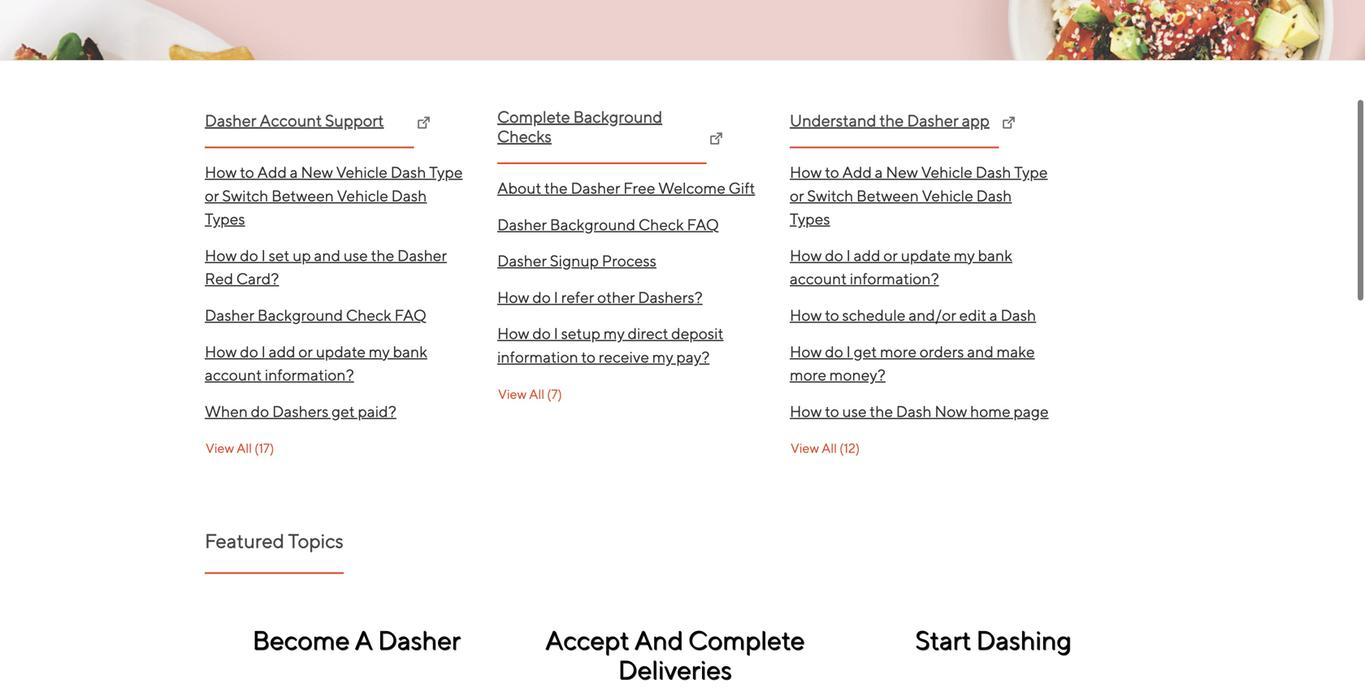 Task type: locate. For each thing, give the bounding box(es) containing it.
do up information
[[532, 324, 551, 343]]

the
[[880, 111, 904, 130], [544, 179, 568, 197], [371, 246, 394, 264], [870, 402, 893, 420]]

dash inside how to use the dash now home page link
[[896, 402, 932, 420]]

2 between from the left
[[856, 186, 919, 205]]

2 how to add a new vehicle dash type or switch between vehicle dash types from the left
[[790, 163, 1048, 228]]

0 vertical spatial more
[[880, 342, 917, 361]]

0 vertical spatial how do i add or update my bank account information? link
[[790, 237, 1051, 297]]

1 horizontal spatial all
[[529, 386, 544, 402]]

receive
[[599, 348, 649, 366]]

0 horizontal spatial dasher background check faq
[[205, 306, 426, 324]]

1 horizontal spatial dasher background check faq
[[497, 215, 719, 233]]

0 vertical spatial check
[[638, 215, 684, 233]]

and
[[314, 246, 341, 264], [967, 342, 994, 361], [634, 625, 683, 655]]

0 horizontal spatial how to add a new vehicle dash type or switch between vehicle dash types link
[[205, 154, 466, 237]]

1 horizontal spatial add
[[854, 246, 881, 264]]

1 horizontal spatial and
[[634, 625, 683, 655]]

1 vertical spatial complete
[[688, 625, 805, 655]]

between down understand the dasher app link
[[856, 186, 919, 205]]

background up dasher signup process
[[550, 215, 636, 233]]

get up money?
[[854, 342, 877, 361]]

check down how do i set up and use the dasher red card? link
[[346, 306, 391, 324]]

switch for understand
[[807, 186, 853, 205]]

i inside how do i get more orders and make more money?
[[846, 342, 851, 361]]

become a dasher link
[[206, 591, 507, 688]]

0 horizontal spatial update
[[316, 342, 366, 361]]

view down when
[[206, 441, 234, 456]]

1 vertical spatial update
[[316, 342, 366, 361]]

get
[[854, 342, 877, 361], [332, 402, 355, 420]]

background down 'how do i set up and use the dasher red card?'
[[257, 306, 343, 324]]

2 switch from the left
[[807, 186, 853, 205]]

how to add a new vehicle dash type or switch between vehicle dash types up up
[[205, 163, 463, 228]]

2 horizontal spatial view
[[791, 441, 819, 456]]

2 types from the left
[[790, 210, 830, 228]]

new down 'dasher account support' link
[[301, 163, 333, 181]]

update up 'how to schedule and/or edit a dash' link
[[901, 246, 951, 264]]

how to add a new vehicle dash type or switch between vehicle dash types
[[205, 163, 463, 228], [790, 163, 1048, 228]]

and right up
[[314, 246, 341, 264]]

background up the about the dasher free welcome gift at the top of the page
[[573, 107, 662, 126]]

update
[[901, 246, 951, 264], [316, 342, 366, 361]]

how do i add or update my bank account information? link up how to schedule and/or edit a dash
[[790, 237, 1051, 297]]

background inside complete background checks
[[573, 107, 662, 126]]

add down understand the dasher app link
[[842, 163, 872, 181]]

now
[[935, 402, 967, 420]]

0 horizontal spatial get
[[332, 402, 355, 420]]

understand the dasher app
[[790, 111, 990, 130]]

1 horizontal spatial between
[[856, 186, 919, 205]]

start dashing
[[915, 625, 1072, 655]]

i up money?
[[846, 342, 851, 361]]

update up when do dashers get paid? link
[[316, 342, 366, 361]]

a right edit
[[990, 306, 998, 324]]

to
[[240, 163, 254, 181], [825, 163, 839, 181], [825, 306, 839, 324], [581, 348, 596, 366], [825, 402, 839, 420]]

complete
[[497, 107, 570, 126], [688, 625, 805, 655]]

bank for the top how do i add or update my bank account information? link
[[978, 246, 1012, 264]]

all inside view all (12) button
[[822, 441, 837, 456]]

2 how to add a new vehicle dash type or switch between vehicle dash types link from the left
[[790, 154, 1051, 237]]

to down 'understand'
[[825, 163, 839, 181]]

my up paid?
[[369, 342, 390, 361]]

text default image up welcome
[[710, 132, 723, 145]]

0 vertical spatial dasher background check faq
[[497, 215, 719, 233]]

0 horizontal spatial bank
[[393, 342, 427, 361]]

to left 'schedule'
[[825, 306, 839, 324]]

account up when
[[205, 366, 262, 384]]

dashers?
[[638, 288, 703, 306]]

dasher account support
[[205, 111, 384, 130]]

complete inside accept and complete deliveries
[[688, 625, 805, 655]]

0 vertical spatial account
[[790, 270, 847, 288]]

0 horizontal spatial switch
[[222, 186, 268, 205]]

do for when do dashers get paid? link
[[251, 402, 269, 420]]

new down understand the dasher app link
[[886, 163, 918, 181]]

0 horizontal spatial complete
[[497, 107, 570, 126]]

how inside how do i get more orders and make more money?
[[790, 342, 822, 361]]

information?
[[850, 270, 939, 288], [265, 366, 354, 384]]

0 horizontal spatial account
[[205, 366, 262, 384]]

dasher background check faq link
[[497, 206, 759, 243], [205, 297, 466, 333]]

do inside 'how do i set up and use the dasher red card?'
[[240, 246, 258, 264]]

how to add a new vehicle dash type or switch between vehicle dash types link
[[205, 154, 466, 237], [790, 154, 1051, 237]]

become a dasher
[[252, 625, 460, 655]]

all
[[529, 386, 544, 402], [237, 441, 252, 456], [822, 441, 837, 456]]

bank
[[978, 246, 1012, 264], [393, 342, 427, 361]]

1 horizontal spatial new
[[886, 163, 918, 181]]

0 vertical spatial bank
[[978, 246, 1012, 264]]

between for the
[[856, 186, 919, 205]]

1 horizontal spatial view
[[498, 386, 527, 402]]

use right up
[[343, 246, 368, 264]]

view left (12)
[[791, 441, 819, 456]]

0 horizontal spatial view
[[206, 441, 234, 456]]

check
[[638, 215, 684, 233], [346, 306, 391, 324]]

2 horizontal spatial all
[[822, 441, 837, 456]]

gift
[[729, 179, 755, 197]]

how to add a new vehicle dash type or switch between vehicle dash types link for dasher
[[790, 154, 1051, 237]]

do for how do i set up and use the dasher red card? link
[[240, 246, 258, 264]]

to inside how do i setup my direct deposit information to receive my pay?
[[581, 348, 596, 366]]

all inside view all (7) button
[[529, 386, 544, 402]]

add
[[854, 246, 881, 264], [269, 342, 295, 361]]

0 vertical spatial dasher background check faq link
[[497, 206, 759, 243]]

1 horizontal spatial complete
[[688, 625, 805, 655]]

dash
[[390, 163, 426, 181], [976, 163, 1011, 181], [391, 186, 427, 205], [976, 186, 1012, 205], [1001, 306, 1036, 324], [896, 402, 932, 420]]

1 horizontal spatial types
[[790, 210, 830, 228]]

how to schedule and/or edit a dash
[[790, 306, 1036, 324]]

add up dashers
[[269, 342, 295, 361]]

all inside the view all (17) button
[[237, 441, 252, 456]]

1 types from the left
[[205, 210, 245, 228]]

1 vertical spatial get
[[332, 402, 355, 420]]

when
[[205, 402, 248, 420]]

1 horizontal spatial how do i add or update my bank account information? link
[[790, 237, 1051, 297]]

0 horizontal spatial between
[[271, 186, 334, 205]]

check down free
[[638, 215, 684, 233]]

2 vertical spatial and
[[634, 625, 683, 655]]

0 horizontal spatial add
[[269, 342, 295, 361]]

0 horizontal spatial add
[[257, 163, 287, 181]]

2 type from the left
[[1014, 163, 1048, 181]]

1 horizontal spatial add
[[842, 163, 872, 181]]

how to add a new vehicle dash type or switch between vehicle dash types link for support
[[205, 154, 466, 237]]

between
[[271, 186, 334, 205], [856, 186, 919, 205]]

2 horizontal spatial and
[[967, 342, 994, 361]]

0 horizontal spatial faq
[[394, 306, 426, 324]]

1 horizontal spatial switch
[[807, 186, 853, 205]]

add up 'schedule'
[[854, 246, 881, 264]]

how do i add or update my bank account information?
[[790, 246, 1012, 288], [205, 342, 427, 384]]

1 horizontal spatial how to add a new vehicle dash type or switch between vehicle dash types
[[790, 163, 1048, 228]]

1 horizontal spatial text default image
[[710, 132, 723, 145]]

background
[[573, 107, 662, 126], [550, 215, 636, 233], [257, 306, 343, 324]]

1 horizontal spatial how do i add or update my bank account information?
[[790, 246, 1012, 288]]

more down how to schedule and/or edit a dash
[[880, 342, 917, 361]]

dasher background check faq
[[497, 215, 719, 233], [205, 306, 426, 324]]

i for how do i add or update my bank account information? link to the bottom
[[261, 342, 266, 361]]

1 vertical spatial use
[[842, 402, 867, 420]]

get for i
[[854, 342, 877, 361]]

and left make
[[967, 342, 994, 361]]

account
[[790, 270, 847, 288], [205, 366, 262, 384]]

2 horizontal spatial text default image
[[1002, 116, 1015, 129]]

0 vertical spatial information?
[[850, 270, 939, 288]]

accept and complete deliveries
[[545, 625, 805, 685]]

information? up "when do dashers get paid?"
[[265, 366, 354, 384]]

types for understand the dasher app
[[790, 210, 830, 228]]

app
[[962, 111, 990, 130]]

1 vertical spatial background
[[550, 215, 636, 233]]

0 horizontal spatial information?
[[265, 366, 354, 384]]

do left 'refer'
[[532, 288, 551, 306]]

the right up
[[371, 246, 394, 264]]

more
[[880, 342, 917, 361], [790, 366, 826, 384]]

1 horizontal spatial update
[[901, 246, 951, 264]]

1 horizontal spatial bank
[[978, 246, 1012, 264]]

0 horizontal spatial text default image
[[417, 116, 430, 129]]

dasher background check faq link down 'how do i set up and use the dasher red card?'
[[205, 297, 466, 333]]

1 vertical spatial bank
[[393, 342, 427, 361]]

do for how do i setup my direct deposit information to receive my pay? link
[[532, 324, 551, 343]]

1 add from the left
[[257, 163, 287, 181]]

1 vertical spatial how do i add or update my bank account information?
[[205, 342, 427, 384]]

view
[[498, 386, 527, 402], [206, 441, 234, 456], [791, 441, 819, 456]]

0 horizontal spatial type
[[429, 163, 463, 181]]

0 vertical spatial update
[[901, 246, 951, 264]]

1 vertical spatial add
[[269, 342, 295, 361]]

support
[[325, 111, 384, 130]]

0 vertical spatial complete
[[497, 107, 570, 126]]

types for dasher account support
[[205, 210, 245, 228]]

1 horizontal spatial faq
[[687, 215, 719, 233]]

or
[[205, 186, 219, 205], [790, 186, 804, 205], [883, 246, 898, 264], [298, 342, 313, 361]]

1 horizontal spatial account
[[790, 270, 847, 288]]

add down account
[[257, 163, 287, 181]]

how to schedule and/or edit a dash link
[[790, 297, 1051, 333]]

1 vertical spatial and
[[967, 342, 994, 361]]

text default image
[[417, 116, 430, 129], [1002, 116, 1015, 129], [710, 132, 723, 145]]

all left (12)
[[822, 441, 837, 456]]

how to add a new vehicle dash type or switch between vehicle dash types down understand the dasher app link
[[790, 163, 1048, 228]]

0 vertical spatial get
[[854, 342, 877, 361]]

my
[[954, 246, 975, 264], [604, 324, 625, 343], [369, 342, 390, 361], [652, 348, 673, 366]]

1 vertical spatial dasher background check faq link
[[205, 297, 466, 333]]

1 vertical spatial account
[[205, 366, 262, 384]]

0 horizontal spatial dasher background check faq link
[[205, 297, 466, 333]]

1 horizontal spatial get
[[854, 342, 877, 361]]

do inside how do i setup my direct deposit information to receive my pay?
[[532, 324, 551, 343]]

type
[[429, 163, 463, 181], [1014, 163, 1048, 181]]

account up 'schedule'
[[790, 270, 847, 288]]

0 horizontal spatial more
[[790, 366, 826, 384]]

all left (7) in the left bottom of the page
[[529, 386, 544, 402]]

text default image right support
[[417, 116, 430, 129]]

1 how to add a new vehicle dash type or switch between vehicle dash types from the left
[[205, 163, 463, 228]]

a
[[290, 163, 298, 181], [875, 163, 883, 181], [990, 306, 998, 324], [354, 625, 373, 655]]

text default image for dasher account support
[[417, 116, 430, 129]]

dasher background check faq link up process
[[497, 206, 759, 243]]

check for dasher background check faq link to the right
[[638, 215, 684, 233]]

how to add a new vehicle dash type or switch between vehicle dash types link up up
[[205, 154, 466, 237]]

0 vertical spatial use
[[343, 246, 368, 264]]

and/or
[[909, 306, 956, 324]]

bank up paid?
[[393, 342, 427, 361]]

i up "when do dashers get paid?"
[[261, 342, 266, 361]]

1 switch from the left
[[222, 186, 268, 205]]

setup
[[561, 324, 601, 343]]

0 horizontal spatial types
[[205, 210, 245, 228]]

how do i refer other dashers?
[[497, 288, 703, 306]]

use down money?
[[842, 402, 867, 420]]

accept
[[545, 625, 629, 655]]

switch
[[222, 186, 268, 205], [807, 186, 853, 205]]

the right 'understand'
[[880, 111, 904, 130]]

types
[[205, 210, 245, 228], [790, 210, 830, 228]]

0 horizontal spatial how do i add or update my bank account information?
[[205, 342, 427, 384]]

do for how do i get more orders and make more money? link
[[825, 342, 843, 361]]

1 horizontal spatial type
[[1014, 163, 1048, 181]]

update for how do i add or update my bank account information? link to the bottom
[[316, 342, 366, 361]]

0 horizontal spatial check
[[346, 306, 391, 324]]

between up up
[[271, 186, 334, 205]]

1 vertical spatial check
[[346, 306, 391, 324]]

1 vertical spatial dasher background check faq
[[205, 306, 426, 324]]

i left set
[[261, 246, 266, 264]]

how do i add or update my bank account information? up "when do dashers get paid?"
[[205, 342, 427, 384]]

1 new from the left
[[301, 163, 333, 181]]

more left money?
[[790, 366, 826, 384]]

do up money?
[[825, 342, 843, 361]]

my down direct
[[652, 348, 673, 366]]

do for the how do i refer other dashers? link
[[532, 288, 551, 306]]

0 vertical spatial how do i add or update my bank account information?
[[790, 246, 1012, 288]]

do right when
[[251, 402, 269, 420]]

to up view all (12) button
[[825, 402, 839, 420]]

0 vertical spatial faq
[[687, 215, 719, 233]]

1 type from the left
[[429, 163, 463, 181]]

start
[[915, 625, 971, 655]]

2 add from the left
[[842, 163, 872, 181]]

0 vertical spatial background
[[573, 107, 662, 126]]

get left paid?
[[332, 402, 355, 420]]

and right accept
[[634, 625, 683, 655]]

1 between from the left
[[271, 186, 334, 205]]

how to add a new vehicle dash type or switch between vehicle dash types link down understand the dasher app link
[[790, 154, 1051, 237]]

i inside 'how do i set up and use the dasher red card?'
[[261, 246, 266, 264]]

do inside how do i get more orders and make more money?
[[825, 342, 843, 361]]

1 horizontal spatial more
[[880, 342, 917, 361]]

view left (7) in the left bottom of the page
[[498, 386, 527, 402]]

text default image right app
[[1002, 116, 1015, 129]]

bank up edit
[[978, 246, 1012, 264]]

refer
[[561, 288, 594, 306]]

0 vertical spatial and
[[314, 246, 341, 264]]

type for dasher account support
[[429, 163, 463, 181]]

2 new from the left
[[886, 163, 918, 181]]

2 vertical spatial background
[[257, 306, 343, 324]]

deliveries
[[618, 655, 732, 685]]

i left 'refer'
[[554, 288, 558, 306]]

view all (12)
[[791, 441, 860, 456]]

how to add a new vehicle dash type or switch between vehicle dash types for dasher
[[790, 163, 1048, 228]]

1 horizontal spatial check
[[638, 215, 684, 233]]

to down setup
[[581, 348, 596, 366]]

0 horizontal spatial new
[[301, 163, 333, 181]]

how do i add or update my bank account information? link up "when do dashers get paid?"
[[205, 333, 466, 393]]

dasher background check faq down 'how do i set up and use the dasher red card?'
[[205, 306, 426, 324]]

0 horizontal spatial and
[[314, 246, 341, 264]]

information? up how to schedule and/or edit a dash
[[850, 270, 939, 288]]

1 horizontal spatial dasher background check faq link
[[497, 206, 759, 243]]

0 horizontal spatial how do i add or update my bank account information? link
[[205, 333, 466, 393]]

dasher account support link
[[205, 111, 414, 148]]

dasher signup process link
[[497, 243, 759, 279]]

dasher background check faq down the about the dasher free welcome gift at the top of the page
[[497, 215, 719, 233]]

how to use the dash now home page
[[790, 402, 1049, 420]]

0 horizontal spatial how to add a new vehicle dash type or switch between vehicle dash types
[[205, 163, 463, 228]]

and inside 'how do i set up and use the dasher red card?'
[[314, 246, 341, 264]]

text default image for understand the dasher app
[[1002, 116, 1015, 129]]

1 horizontal spatial how to add a new vehicle dash type or switch between vehicle dash types link
[[790, 154, 1051, 237]]

add
[[257, 163, 287, 181], [842, 163, 872, 181]]

faq
[[687, 215, 719, 233], [394, 306, 426, 324]]

use inside 'how do i set up and use the dasher red card?'
[[343, 246, 368, 264]]

do
[[240, 246, 258, 264], [825, 246, 843, 264], [532, 288, 551, 306], [532, 324, 551, 343], [240, 342, 258, 361], [825, 342, 843, 361], [251, 402, 269, 420]]

dasher
[[205, 111, 257, 130], [907, 111, 959, 130], [571, 179, 620, 197], [497, 215, 547, 233], [397, 246, 447, 264], [497, 252, 547, 270], [205, 306, 254, 324], [378, 625, 460, 655]]

how do i add or update my bank account information? up how to schedule and/or edit a dash
[[790, 246, 1012, 288]]

i
[[261, 246, 266, 264], [846, 246, 851, 264], [554, 288, 558, 306], [554, 324, 558, 343], [261, 342, 266, 361], [846, 342, 851, 361]]

0 vertical spatial add
[[854, 246, 881, 264]]

0 horizontal spatial all
[[237, 441, 252, 456]]

0 horizontal spatial use
[[343, 246, 368, 264]]

do up card?
[[240, 246, 258, 264]]

get inside how do i get more orders and make more money?
[[854, 342, 877, 361]]

new
[[301, 163, 333, 181], [886, 163, 918, 181]]

i inside how do i setup my direct deposit information to receive my pay?
[[554, 324, 558, 343]]

how inside 'how do i set up and use the dasher red card?'
[[205, 246, 237, 264]]

i up 'schedule'
[[846, 246, 851, 264]]

between for account
[[271, 186, 334, 205]]

1 how to add a new vehicle dash type or switch between vehicle dash types link from the left
[[205, 154, 466, 237]]

all left (17)
[[237, 441, 252, 456]]

i left setup
[[554, 324, 558, 343]]



Task type: vqa. For each thing, say whether or not it's contained in the screenshot.
"as"
no



Task type: describe. For each thing, give the bounding box(es) containing it.
get for dashers
[[332, 402, 355, 420]]

other
[[597, 288, 635, 306]]

when do dashers get paid?
[[205, 402, 396, 420]]

view for complete background checks
[[498, 386, 527, 402]]

i for how do i set up and use the dasher red card? link
[[261, 246, 266, 264]]

home
[[970, 402, 1011, 420]]

money?
[[829, 366, 886, 384]]

featured
[[205, 530, 284, 553]]

complete inside complete background checks
[[497, 107, 570, 126]]

start dashing link
[[843, 591, 1144, 688]]

account
[[260, 111, 322, 130]]

a down understand the dasher app link
[[875, 163, 883, 181]]

update for the top how do i add or update my bank account information? link
[[901, 246, 951, 264]]

how do i get more orders and make more money?
[[790, 342, 1035, 384]]

switch for dasher
[[222, 186, 268, 205]]

dasher inside 'how do i set up and use the dasher red card?'
[[397, 246, 447, 264]]

featured topics
[[205, 530, 344, 553]]

(12)
[[839, 441, 860, 456]]

add for dasher
[[257, 163, 287, 181]]

orders
[[920, 342, 964, 361]]

when do dashers get paid? link
[[205, 393, 466, 430]]

a down 'dasher account support' link
[[290, 163, 298, 181]]

process
[[602, 252, 657, 270]]

(7)
[[547, 386, 562, 402]]

to down dasher account support on the top of the page
[[240, 163, 254, 181]]

check for the left dasher background check faq link
[[346, 306, 391, 324]]

how to use the dash now home page link
[[790, 393, 1051, 430]]

the right the about
[[544, 179, 568, 197]]

make
[[997, 342, 1035, 361]]

schedule
[[842, 306, 906, 324]]

i for the how do i refer other dashers? link
[[554, 288, 558, 306]]

how inside how do i setup my direct deposit information to receive my pay?
[[497, 324, 529, 343]]

how do i setup my direct deposit information to receive my pay?
[[497, 324, 724, 366]]

become
[[252, 625, 350, 655]]

do up when
[[240, 342, 258, 361]]

and inside accept and complete deliveries
[[634, 625, 683, 655]]

card?
[[236, 270, 279, 288]]

accept and complete deliveries link
[[524, 591, 826, 688]]

checks
[[497, 127, 552, 146]]

account for the top how do i add or update my bank account information? link
[[790, 270, 847, 288]]

a right 'become'
[[354, 625, 373, 655]]

view all (7) button
[[497, 381, 563, 407]]

information
[[497, 348, 578, 366]]

understand
[[790, 111, 876, 130]]

how do i set up and use the dasher red card?
[[205, 246, 447, 288]]

how to add a new vehicle dash type or switch between vehicle dash types for support
[[205, 163, 463, 228]]

view all (7)
[[498, 386, 562, 402]]

about
[[497, 179, 541, 197]]

dasher signup process
[[497, 252, 657, 270]]

(17)
[[254, 441, 274, 456]]

free
[[623, 179, 655, 197]]

my up edit
[[954, 246, 975, 264]]

text default image for complete background checks
[[710, 132, 723, 145]]

view all (12) button
[[790, 435, 861, 461]]

new for the
[[886, 163, 918, 181]]

up
[[293, 246, 311, 264]]

the down money?
[[870, 402, 893, 420]]

dash inside 'how to schedule and/or edit a dash' link
[[1001, 306, 1036, 324]]

red
[[205, 270, 233, 288]]

dashers
[[272, 402, 329, 420]]

1 vertical spatial how do i add or update my bank account information? link
[[205, 333, 466, 393]]

complete background checks link
[[497, 107, 707, 164]]

do up 'schedule'
[[825, 246, 843, 264]]

pay?
[[676, 348, 710, 366]]

how do i set up and use the dasher red card? link
[[205, 237, 466, 297]]

1 horizontal spatial information?
[[850, 270, 939, 288]]

all for dasher account support
[[237, 441, 252, 456]]

how do i get more orders and make more money? link
[[790, 333, 1051, 393]]

about the dasher free welcome gift
[[497, 179, 755, 197]]

edit
[[959, 306, 987, 324]]

about the dasher free welcome gift link
[[497, 170, 759, 206]]

direct
[[628, 324, 668, 343]]

i for how do i setup my direct deposit information to receive my pay? link
[[554, 324, 558, 343]]

1 horizontal spatial use
[[842, 402, 867, 420]]

view all (17) button
[[205, 435, 275, 461]]

view all (17)
[[206, 441, 274, 456]]

all for understand the dasher app
[[822, 441, 837, 456]]

understand the dasher app link
[[790, 111, 999, 148]]

my up the receive
[[604, 324, 625, 343]]

i for the top how do i add or update my bank account information? link
[[846, 246, 851, 264]]

account for how do i add or update my bank account information? link to the bottom
[[205, 366, 262, 384]]

how do i refer other dashers? link
[[497, 279, 759, 315]]

view for understand the dasher app
[[791, 441, 819, 456]]

deposit
[[671, 324, 724, 343]]

view for dasher account support
[[206, 441, 234, 456]]

signup
[[550, 252, 599, 270]]

type for understand the dasher app
[[1014, 163, 1048, 181]]

i for how do i get more orders and make more money? link
[[846, 342, 851, 361]]

dashing
[[976, 625, 1072, 655]]

add for understand
[[842, 163, 872, 181]]

bank for how do i add or update my bank account information? link to the bottom
[[393, 342, 427, 361]]

topics
[[288, 530, 344, 553]]

the inside 'how do i set up and use the dasher red card?'
[[371, 246, 394, 264]]

page
[[1014, 402, 1049, 420]]

welcome
[[658, 179, 726, 197]]

1 vertical spatial faq
[[394, 306, 426, 324]]

and inside how do i get more orders and make more money?
[[967, 342, 994, 361]]

new for account
[[301, 163, 333, 181]]

1 vertical spatial information?
[[265, 366, 354, 384]]

set
[[269, 246, 290, 264]]

all for complete background checks
[[529, 386, 544, 402]]

paid?
[[358, 402, 396, 420]]

complete background checks
[[497, 107, 662, 146]]

1 vertical spatial more
[[790, 366, 826, 384]]

how do i setup my direct deposit information to receive my pay? link
[[497, 315, 759, 375]]



